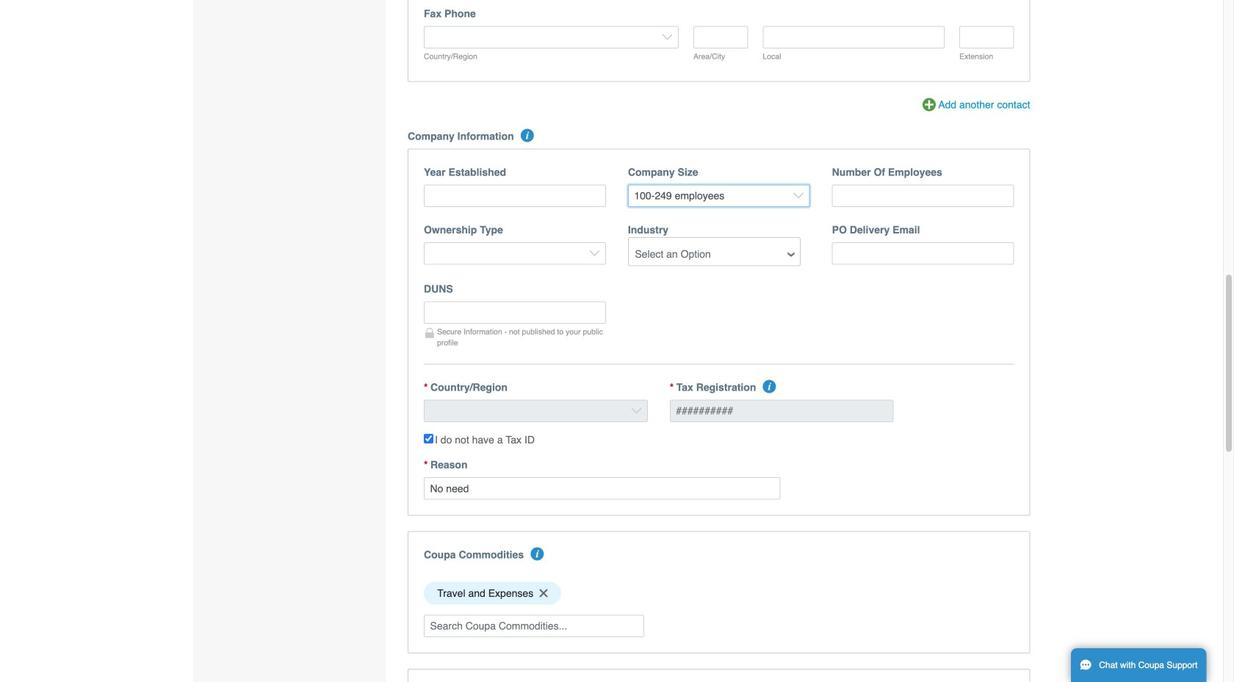 Task type: describe. For each thing, give the bounding box(es) containing it.
Provide a reason for not having a Tax ID text field
[[424, 478, 781, 500]]

selected list box
[[419, 579, 1020, 609]]

1 vertical spatial additional information image
[[763, 380, 776, 393]]

Select an Option text field
[[630, 243, 799, 265]]



Task type: locate. For each thing, give the bounding box(es) containing it.
None text field
[[960, 26, 1014, 48]]

0 vertical spatial additional information image
[[521, 129, 534, 142]]

Search Coupa Commodities... field
[[424, 615, 644, 638]]

option inside selected list box
[[424, 582, 561, 605]]

########## text field
[[670, 400, 894, 422]]

additional information image
[[521, 129, 534, 142], [763, 380, 776, 393], [531, 548, 544, 561]]

2 vertical spatial additional information image
[[531, 548, 544, 561]]

None checkbox
[[424, 434, 434, 444]]

option
[[424, 582, 561, 605]]

None text field
[[694, 26, 748, 48], [763, 26, 945, 48], [424, 185, 606, 207], [832, 185, 1014, 207], [832, 242, 1014, 265], [424, 301, 606, 324], [694, 26, 748, 48], [763, 26, 945, 48], [424, 185, 606, 207], [832, 185, 1014, 207], [832, 242, 1014, 265], [424, 301, 606, 324]]



Task type: vqa. For each thing, say whether or not it's contained in the screenshot.
Coupa Supplier Portal image
no



